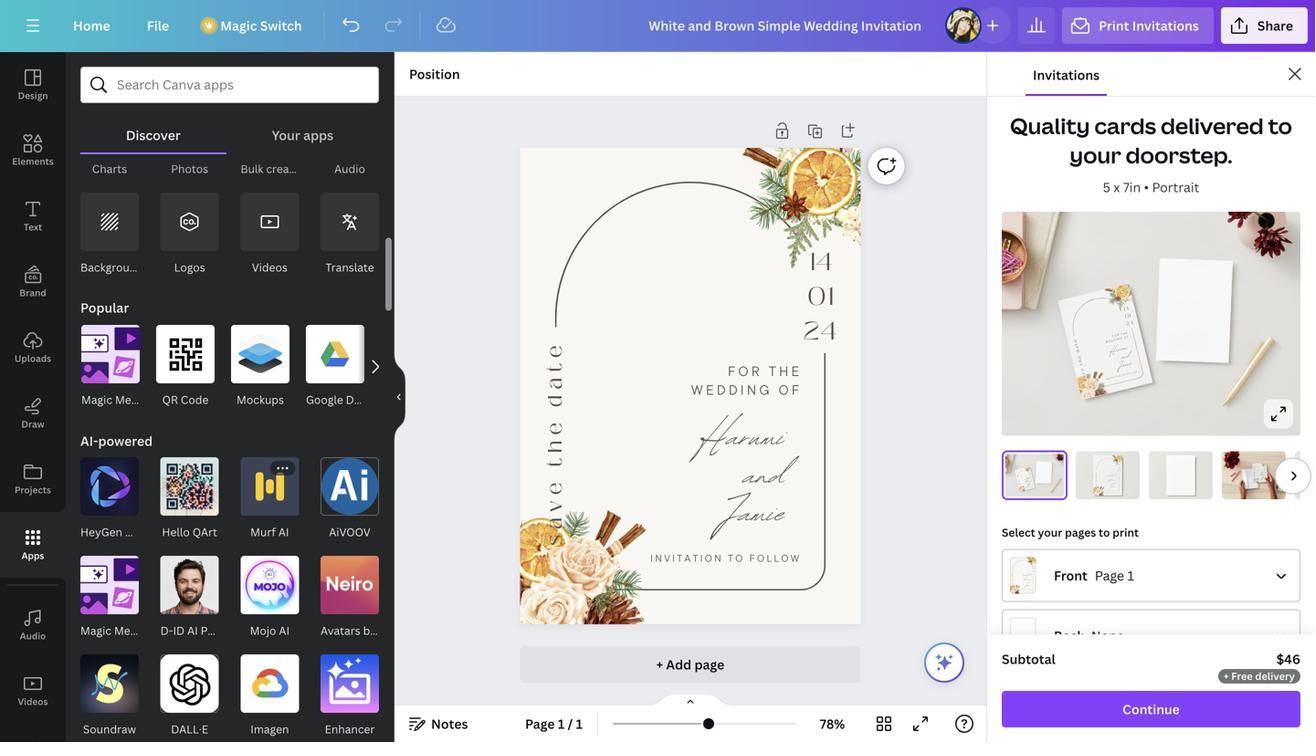 Task type: locate. For each thing, give the bounding box(es) containing it.
invitations right print
[[1133, 17, 1199, 34]]

brand
[[19, 287, 46, 299]]

heygen ai avatars
[[80, 523, 178, 538]]

1 vertical spatial invitation to follow
[[651, 553, 802, 565]]

portrait
[[1152, 179, 1200, 196]]

0 horizontal spatial your
[[1038, 525, 1063, 540]]

invitations
[[1133, 17, 1199, 34], [1033, 66, 1100, 84]]

0 vertical spatial magic media
[[81, 391, 147, 406]]

presenters
[[201, 622, 258, 637]]

invitations button
[[1026, 52, 1107, 96]]

ai-
[[80, 431, 98, 448]]

neiroai
[[379, 622, 419, 637]]

0 horizontal spatial page
[[525, 716, 555, 733]]

magic
[[220, 17, 257, 34], [81, 391, 112, 406], [80, 622, 111, 637]]

0 vertical spatial magic
[[220, 17, 257, 34]]

your left "pages" in the right of the page
[[1038, 525, 1063, 540]]

magic up ai-
[[81, 391, 112, 406]]

0 horizontal spatial avatars
[[138, 523, 178, 538]]

draw button
[[0, 381, 66, 447]]

/
[[568, 716, 573, 733]]

+ inside + add page button
[[657, 656, 663, 674]]

design button
[[0, 52, 66, 118]]

side panel tab list
[[0, 52, 66, 743]]

avatars left qart
[[138, 523, 178, 538]]

murf ai
[[250, 523, 289, 538]]

24
[[804, 312, 838, 351], [1126, 319, 1135, 328], [1118, 470, 1121, 473], [1265, 470, 1266, 471], [1030, 475, 1032, 477]]

1 vertical spatial your
[[1038, 525, 1063, 540]]

cards
[[1095, 111, 1157, 141]]

your inside quality cards delivered to your doorstep. 5 x 7in • portrait
[[1070, 140, 1122, 170]]

date inside 14 01 24 save the date
[[1096, 472, 1098, 478]]

google
[[306, 391, 343, 406]]

0 horizontal spatial +
[[657, 656, 663, 674]]

2 vertical spatial for the wedding of
[[1108, 474, 1118, 477]]

ai right mojo
[[279, 622, 290, 637]]

your up 5
[[1070, 140, 1122, 170]]

save inside 14 01 24 save the date
[[1096, 484, 1098, 489]]

videos inside button
[[18, 696, 48, 709]]

1 horizontal spatial +
[[1224, 670, 1229, 683]]

wedding
[[1106, 336, 1124, 344], [692, 381, 773, 398], [1261, 473, 1264, 474], [1108, 475, 1115, 477], [1025, 479, 1029, 480]]

1 vertical spatial invitations
[[1033, 66, 1100, 84]]

media left qr on the left bottom
[[115, 391, 147, 406]]

home
[[73, 17, 110, 34]]

magic media left d-
[[80, 622, 146, 637]]

01
[[808, 277, 834, 316], [1125, 312, 1132, 321], [1118, 467, 1120, 470], [1265, 468, 1266, 470], [1029, 473, 1031, 475]]

discover
[[126, 127, 181, 144]]

save
[[1079, 367, 1089, 383], [1255, 477, 1256, 480], [540, 478, 570, 546], [1096, 484, 1098, 489], [1020, 485, 1022, 488]]

0 vertical spatial invitations
[[1133, 17, 1199, 34]]

14 01 24 save the date for the wedding of invitation to follow harumi and jamie up select
[[1018, 472, 1032, 488]]

0 vertical spatial for the wedding of
[[1106, 331, 1130, 344]]

qart
[[193, 523, 217, 538]]

murf
[[250, 523, 276, 538]]

0 vertical spatial avatars
[[138, 523, 178, 538]]

continue button
[[1002, 692, 1301, 728]]

1 vertical spatial magic media
[[80, 622, 146, 637]]

and
[[1120, 349, 1132, 364], [744, 443, 786, 508], [1263, 475, 1265, 478], [1113, 481, 1116, 486], [1028, 481, 1031, 485]]

photos
[[171, 159, 208, 175]]

0 horizontal spatial invitations
[[1033, 66, 1100, 84]]

+ add page button
[[520, 647, 861, 683]]

magic switch
[[220, 17, 302, 34]]

78%
[[820, 716, 845, 733]]

1 horizontal spatial audio
[[335, 159, 365, 175]]

delivered
[[1161, 111, 1264, 141]]

create
[[266, 159, 300, 175]]

follow
[[1127, 371, 1138, 376], [1264, 480, 1266, 480], [1030, 486, 1032, 487], [1113, 490, 1118, 491], [750, 553, 802, 565]]

0 horizontal spatial save the date
[[540, 340, 570, 546]]

ai
[[125, 523, 136, 538], [279, 523, 289, 538], [187, 622, 198, 637], [279, 622, 290, 637]]

1 vertical spatial audio
[[20, 630, 46, 643]]

Design title text field
[[634, 7, 938, 44]]

popular
[[80, 297, 129, 315]]

+
[[657, 656, 663, 674], [1224, 670, 1229, 683]]

14 01 24 save the date for the wedding of invitation to follow harumi and jamie left display preview 5 of the design image on the right bottom of the page
[[1254, 467, 1266, 481]]

powered
[[98, 431, 153, 448]]

2 horizontal spatial 1
[[1128, 567, 1135, 584]]

invitations up quality
[[1033, 66, 1100, 84]]

+ left add at the right
[[657, 656, 663, 674]]

1 horizontal spatial invitation to follow
[[1106, 371, 1138, 381]]

continue
[[1123, 701, 1180, 719]]

1 horizontal spatial videos
[[252, 258, 288, 273]]

invitations inside print invitations dropdown button
[[1133, 17, 1199, 34]]

01 inside 14 01 24 save the date
[[1118, 467, 1120, 470]]

0 horizontal spatial audio
[[20, 630, 46, 643]]

discover button
[[80, 103, 226, 153]]

0 vertical spatial your
[[1070, 140, 1122, 170]]

avatars
[[138, 523, 178, 538], [321, 622, 361, 637]]

+ left the free
[[1224, 670, 1229, 683]]

harumi
[[1109, 341, 1130, 358], [701, 405, 786, 470], [1261, 474, 1265, 477], [1109, 477, 1116, 483], [1026, 479, 1030, 483]]

0 vertical spatial videos
[[252, 258, 288, 273]]

14 01 24 save the date
[[1096, 464, 1121, 489]]

notes
[[431, 716, 468, 733]]

for the wedding of
[[1106, 331, 1130, 344], [692, 363, 803, 398], [1108, 474, 1118, 477]]

ai for murf
[[279, 523, 289, 538]]

0 horizontal spatial invitation to follow
[[651, 553, 802, 565]]

dall·e
[[171, 720, 208, 735]]

audio up videos button
[[20, 630, 46, 643]]

1 vertical spatial page
[[525, 716, 555, 733]]

projects button
[[0, 447, 66, 513]]

jamie
[[1118, 357, 1134, 373], [1262, 477, 1265, 480], [724, 482, 786, 546], [1028, 483, 1031, 486], [1111, 484, 1116, 489]]

none
[[1092, 627, 1125, 645]]

ai right murf
[[279, 523, 289, 538]]

to inside quality cards delivered to your doorstep. 5 x 7in • portrait
[[1269, 111, 1293, 141]]

ai right heygen
[[125, 523, 136, 538]]

+ for + free delivery
[[1224, 670, 1229, 683]]

and inside invitation to follow harumi and jamie
[[1113, 481, 1116, 486]]

apps button
[[0, 513, 66, 578]]

0 horizontal spatial videos
[[18, 696, 48, 709]]

1 horizontal spatial page
[[1095, 567, 1125, 584]]

1 down print
[[1128, 567, 1135, 584]]

avatars left by
[[321, 622, 361, 637]]

display preview 5 of the design image
[[1296, 452, 1316, 500]]

0 vertical spatial invitation to follow
[[1106, 371, 1138, 381]]

the inside 14 01 24 save the date
[[1096, 478, 1098, 483]]

audio
[[335, 159, 365, 175], [20, 630, 46, 643]]

page
[[1095, 567, 1125, 584], [525, 716, 555, 733]]

display preview 3 of the design image
[[1149, 452, 1213, 500]]

videos left translate
[[252, 258, 288, 273]]

1 vertical spatial videos
[[18, 696, 48, 709]]

1 horizontal spatial your
[[1070, 140, 1122, 170]]

1 left the /
[[558, 716, 565, 733]]

uploads button
[[0, 315, 66, 381]]

magic left switch
[[220, 17, 257, 34]]

page left the /
[[525, 716, 555, 733]]

0 horizontal spatial 1
[[558, 716, 565, 733]]

bulk create
[[241, 159, 300, 175]]

and inside and jamie
[[1120, 349, 1132, 364]]

page right front
[[1095, 567, 1125, 584]]

print
[[1113, 525, 1139, 540]]

audio down your apps button
[[335, 159, 365, 175]]

background
[[80, 258, 143, 273]]

videos down audio button
[[18, 696, 48, 709]]

switch
[[260, 17, 302, 34]]

1 horizontal spatial avatars
[[321, 622, 361, 637]]

media left d-
[[114, 622, 146, 637]]

14 01 24
[[804, 243, 838, 351], [1123, 304, 1135, 328]]

back none
[[1054, 627, 1125, 645]]

invitation inside invitation to follow harumi and jamie
[[1105, 490, 1111, 491]]

1 horizontal spatial invitations
[[1133, 17, 1199, 34]]

position button
[[402, 59, 468, 89]]

1 horizontal spatial save the date
[[1072, 338, 1089, 383]]

add
[[666, 656, 692, 674]]

doorstep.
[[1126, 140, 1233, 170]]

magic media up the ai-powered
[[81, 391, 147, 406]]

invitations inside invitations button
[[1033, 66, 1100, 84]]

invitation to follow harumi and jamie
[[1105, 477, 1118, 491]]

ai for heygen
[[125, 523, 136, 538]]

magic right audio button
[[80, 622, 111, 637]]

14 01 24 save the date for the wedding of invitation to follow harumi and jamie
[[1254, 467, 1266, 481], [1018, 472, 1032, 488]]

ai for mojo
[[279, 622, 290, 637]]

design
[[18, 90, 48, 102]]

to
[[1269, 111, 1293, 141], [1122, 374, 1126, 377], [1263, 480, 1263, 480], [1029, 487, 1030, 487], [1111, 490, 1113, 491], [1099, 525, 1110, 540], [728, 553, 745, 565]]

1 right the /
[[576, 716, 583, 733]]

invitation to follow
[[1106, 371, 1138, 381], [651, 553, 802, 565]]

1 vertical spatial avatars
[[321, 622, 361, 637]]



Task type: vqa. For each thing, say whether or not it's contained in the screenshot.
MOJO AI
yes



Task type: describe. For each thing, give the bounding box(es) containing it.
follow inside invitation to follow harumi and jamie
[[1113, 490, 1118, 491]]

enhancer
[[325, 720, 375, 735]]

your apps button
[[226, 103, 379, 153]]

translate
[[326, 258, 374, 273]]

the inside save the date
[[1076, 354, 1085, 366]]

$46
[[1277, 651, 1301, 668]]

uploads
[[14, 353, 51, 365]]

d-id ai presenters
[[160, 622, 258, 637]]

by
[[363, 622, 376, 637]]

audio button
[[0, 593, 66, 659]]

home link
[[58, 7, 125, 44]]

page 1 / 1
[[525, 716, 583, 733]]

canva assistant image
[[934, 652, 956, 674]]

7in
[[1124, 179, 1141, 196]]

main menu bar
[[0, 0, 1316, 52]]

brand button
[[0, 249, 66, 315]]

select your pages to print element
[[1002, 549, 1301, 663]]

+ add page
[[657, 656, 725, 674]]

pages
[[1065, 525, 1097, 540]]

14 inside 14 01 24 save the date
[[1118, 464, 1120, 467]]

harumi inside invitation to follow harumi and jamie
[[1109, 477, 1116, 483]]

+ for + add page
[[657, 656, 663, 674]]

d-
[[160, 622, 173, 637]]

magic switch button
[[191, 7, 317, 44]]

hello qart
[[162, 523, 217, 538]]

print invitations button
[[1063, 7, 1214, 44]]

print invitations
[[1099, 17, 1199, 34]]

drive
[[346, 391, 374, 406]]

aivoov
[[329, 523, 371, 538]]

share
[[1258, 17, 1294, 34]]

id
[[173, 622, 185, 637]]

google drive
[[306, 391, 374, 406]]

projects
[[15, 484, 51, 497]]

•
[[1144, 179, 1149, 196]]

notes button
[[402, 710, 475, 739]]

to inside invitation to follow harumi and jamie
[[1111, 490, 1113, 491]]

24 inside 14 01 24 save the date
[[1118, 470, 1121, 473]]

back
[[1054, 627, 1084, 645]]

text button
[[0, 184, 66, 249]]

logos
[[174, 258, 205, 273]]

1 vertical spatial for the wedding of
[[692, 363, 803, 398]]

+ free delivery
[[1224, 670, 1296, 683]]

heygen
[[80, 523, 122, 538]]

text
[[24, 221, 42, 233]]

1 horizontal spatial 14 01 24 save the date for the wedding of invitation to follow harumi and jamie
[[1254, 467, 1266, 481]]

0 vertical spatial page
[[1095, 567, 1125, 584]]

front
[[1054, 567, 1088, 584]]

print
[[1099, 17, 1130, 34]]

1 vertical spatial magic
[[81, 391, 112, 406]]

draw
[[21, 418, 44, 431]]

subtotal
[[1002, 651, 1056, 668]]

78% button
[[803, 710, 862, 739]]

mojo
[[250, 622, 276, 637]]

quality
[[1010, 111, 1090, 141]]

show pages image
[[647, 693, 735, 708]]

audio inside button
[[20, 630, 46, 643]]

0 vertical spatial audio
[[335, 159, 365, 175]]

mockups
[[237, 391, 284, 406]]

mojo ai
[[250, 622, 290, 637]]

file
[[147, 17, 169, 34]]

ai right id at the bottom left of the page
[[187, 622, 198, 637]]

2 vertical spatial magic
[[80, 622, 111, 637]]

apps
[[22, 550, 44, 562]]

save inside save the date
[[1079, 367, 1089, 383]]

0 vertical spatial media
[[115, 391, 147, 406]]

elements button
[[0, 118, 66, 184]]

magic inside button
[[220, 17, 257, 34]]

your apps
[[272, 127, 334, 144]]

videos button
[[0, 659, 66, 725]]

select your pages to print
[[1002, 525, 1139, 540]]

delivery
[[1256, 670, 1296, 683]]

jamie inside invitation to follow harumi and jamie
[[1111, 484, 1116, 489]]

apps
[[303, 127, 334, 144]]

hello
[[162, 523, 190, 538]]

free
[[1232, 670, 1253, 683]]

code
[[181, 391, 209, 406]]

hide image
[[394, 354, 406, 441]]

1 inside select your pages to print element
[[1128, 567, 1135, 584]]

1 vertical spatial media
[[114, 622, 146, 637]]

qr
[[162, 391, 178, 406]]

Search Canva apps search field
[[117, 68, 343, 102]]

0 horizontal spatial 14 01 24 save the date for the wedding of invitation to follow harumi and jamie
[[1018, 472, 1032, 488]]

soundraw
[[83, 720, 136, 735]]

0 horizontal spatial 14 01 24
[[804, 243, 838, 351]]

and jamie
[[1118, 349, 1134, 373]]

front page 1
[[1054, 567, 1135, 584]]

qr code
[[162, 391, 209, 406]]

page
[[695, 656, 725, 674]]

bulk
[[241, 159, 264, 175]]

1 horizontal spatial 1
[[576, 716, 583, 733]]

date inside save the date
[[1072, 338, 1082, 354]]

imagen
[[251, 720, 289, 735]]

5
[[1103, 179, 1111, 196]]

1 horizontal spatial 14 01 24
[[1123, 304, 1135, 328]]

share button
[[1221, 7, 1308, 44]]

elements
[[12, 155, 54, 168]]

avatars by neiroai
[[321, 622, 419, 637]]

ai-powered
[[80, 431, 153, 448]]



